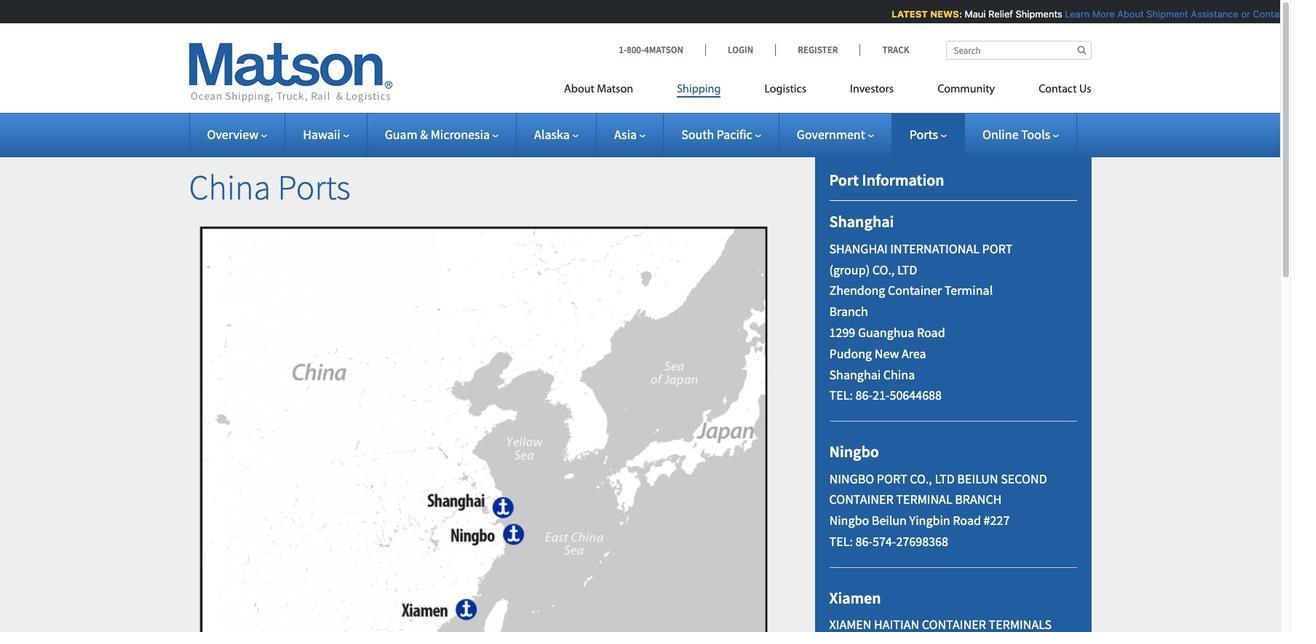 Task type: locate. For each thing, give the bounding box(es) containing it.
0 vertical spatial co.,
[[873, 261, 895, 278]]

co., inside ningbo port co., ltd beilun second container terminal branch ningbo beilun yingbin road #227 tel: 86-574-27698368
[[910, 470, 933, 487]]

south pacific link
[[682, 126, 761, 143]]

2 tel: from the top
[[830, 533, 853, 550]]

china inside shanghai international port (group) co., ltd zhendong container terminal branch 1299 guanghua road pudong new area shanghai china tel: 86-21-50644688
[[884, 366, 915, 383]]

shanghai
[[830, 211, 894, 232], [830, 366, 881, 383]]

logistics link
[[743, 76, 829, 106]]

ports
[[910, 126, 939, 143], [278, 165, 351, 209]]

1 vertical spatial 86-
[[856, 533, 873, 550]]

port
[[830, 170, 859, 190]]

overview
[[207, 126, 259, 143]]

0 horizontal spatial about
[[564, 84, 595, 95]]

port up terminal
[[983, 240, 1013, 257]]

asia
[[614, 126, 637, 143]]

None search field
[[946, 41, 1092, 60]]

section
[[797, 134, 1110, 632]]

shanghai up the shanghai
[[830, 211, 894, 232]]

1 horizontal spatial ltd
[[935, 470, 955, 487]]

86- down beilun
[[856, 533, 873, 550]]

1 horizontal spatial road
[[953, 512, 981, 529]]

0 vertical spatial shanghai
[[830, 211, 894, 232]]

hawaii link
[[303, 126, 349, 143]]

ningbo up ningbo
[[830, 441, 880, 462]]

china down the overview
[[189, 165, 271, 209]]

china
[[189, 165, 271, 209], [884, 366, 915, 383]]

1 horizontal spatial port
[[983, 240, 1013, 257]]

container down international
[[888, 282, 942, 299]]

1 vertical spatial china
[[884, 366, 915, 383]]

shipping link
[[655, 76, 743, 106]]

2 ningbo from the top
[[830, 512, 870, 529]]

information
[[862, 170, 945, 190]]

0 horizontal spatial ltd
[[898, 261, 918, 278]]

china ports
[[189, 165, 351, 209]]

about right more
[[1116, 8, 1143, 20]]

0 horizontal spatial co.,
[[873, 261, 895, 278]]

86- down pudong
[[856, 387, 873, 404]]

new
[[875, 345, 899, 362]]

1 vertical spatial ports
[[278, 165, 351, 209]]

overview link
[[207, 126, 267, 143]]

ports down hawaii
[[278, 165, 351, 209]]

1 horizontal spatial china
[[884, 366, 915, 383]]

ltd inside ningbo port co., ltd beilun second container terminal branch ningbo beilun yingbin road #227 tel: 86-574-27698368
[[935, 470, 955, 487]]

learn more about shipment assistance or container link
[[1064, 8, 1292, 20]]

0 vertical spatial port
[[983, 240, 1013, 257]]

0 horizontal spatial road
[[917, 324, 946, 341]]

0 horizontal spatial container
[[888, 282, 942, 299]]

800-
[[627, 44, 645, 56]]

0 vertical spatial ltd
[[898, 261, 918, 278]]

1 horizontal spatial container
[[1252, 8, 1292, 20]]

alaska
[[535, 126, 570, 143]]

1 vertical spatial about
[[564, 84, 595, 95]]

top menu navigation
[[564, 76, 1092, 106]]

road for yingbin
[[953, 512, 981, 529]]

ltd inside shanghai international port (group) co., ltd zhendong container terminal branch 1299 guanghua road pudong new area shanghai china tel: 86-21-50644688
[[898, 261, 918, 278]]

27698368
[[897, 533, 949, 550]]

1 vertical spatial ningbo
[[830, 512, 870, 529]]

road down the branch at the bottom right of page
[[953, 512, 981, 529]]

news:
[[929, 8, 961, 20]]

road inside ningbo port co., ltd beilun second container terminal branch ningbo beilun yingbin road #227 tel: 86-574-27698368
[[953, 512, 981, 529]]

community link
[[916, 76, 1017, 106]]

shanghai down pudong
[[830, 366, 881, 383]]

0 vertical spatial tel:
[[830, 387, 853, 404]]

online tools
[[983, 126, 1051, 143]]

port
[[983, 240, 1013, 257], [877, 470, 908, 487]]

1 86- from the top
[[856, 387, 873, 404]]

0 vertical spatial 86-
[[856, 387, 873, 404]]

road up "area"
[[917, 324, 946, 341]]

0 vertical spatial ningbo
[[830, 441, 880, 462]]

ningbo
[[830, 441, 880, 462], [830, 512, 870, 529]]

0 vertical spatial china
[[189, 165, 271, 209]]

branch
[[955, 491, 1002, 508]]

ltd
[[898, 261, 918, 278], [935, 470, 955, 487]]

international
[[891, 240, 980, 257]]

port up container
[[877, 470, 908, 487]]

yingbin
[[910, 512, 951, 529]]

2 86- from the top
[[856, 533, 873, 550]]

ltd down international
[[898, 261, 918, 278]]

ports link
[[910, 126, 947, 143]]

1 horizontal spatial co.,
[[910, 470, 933, 487]]

terminal
[[897, 491, 953, 508]]

road
[[917, 324, 946, 341], [953, 512, 981, 529]]

latest
[[890, 8, 926, 20]]

matson
[[597, 84, 634, 95]]

about left matson
[[564, 84, 595, 95]]

government
[[797, 126, 866, 143]]

tel: left the "574-"
[[830, 533, 853, 550]]

ports up information
[[910, 126, 939, 143]]

about
[[1116, 8, 1143, 20], [564, 84, 595, 95]]

1 horizontal spatial about
[[1116, 8, 1143, 20]]

tel: left 21-
[[830, 387, 853, 404]]

0 vertical spatial ports
[[910, 126, 939, 143]]

1 vertical spatial road
[[953, 512, 981, 529]]

register
[[798, 44, 838, 56]]

1 tel: from the top
[[830, 387, 853, 404]]

tel: inside ningbo port co., ltd beilun second container terminal branch ningbo beilun yingbin road #227 tel: 86-574-27698368
[[830, 533, 853, 550]]

road inside shanghai international port (group) co., ltd zhendong container terminal branch 1299 guanghua road pudong new area shanghai china tel: 86-21-50644688
[[917, 324, 946, 341]]

co., up terminal
[[910, 470, 933, 487]]

ningbo inside ningbo port co., ltd beilun second container terminal branch ningbo beilun yingbin road #227 tel: 86-574-27698368
[[830, 512, 870, 529]]

0 horizontal spatial china
[[189, 165, 271, 209]]

xiamen
[[830, 587, 881, 608]]

road for guanghua
[[917, 324, 946, 341]]

(group)
[[830, 261, 870, 278]]

86-
[[856, 387, 873, 404], [856, 533, 873, 550]]

1 vertical spatial shanghai
[[830, 366, 881, 383]]

ltd up terminal
[[935, 470, 955, 487]]

ningbo down container
[[830, 512, 870, 529]]

terminal
[[945, 282, 993, 299]]

about matson link
[[564, 76, 655, 106]]

1 vertical spatial ltd
[[935, 470, 955, 487]]

co., down the shanghai
[[873, 261, 895, 278]]

1 vertical spatial port
[[877, 470, 908, 487]]

shanghai
[[830, 240, 888, 257]]

community
[[938, 84, 995, 95]]

zhendong
[[830, 282, 886, 299]]

2 shanghai from the top
[[830, 366, 881, 383]]

about inside the top menu navigation
[[564, 84, 595, 95]]

co.,
[[873, 261, 895, 278], [910, 470, 933, 487]]

0 vertical spatial about
[[1116, 8, 1143, 20]]

1 vertical spatial container
[[888, 282, 942, 299]]

china down new
[[884, 366, 915, 383]]

container right or
[[1252, 8, 1292, 20]]

1-800-4matson
[[619, 44, 684, 56]]

1 vertical spatial co.,
[[910, 470, 933, 487]]

maui
[[963, 8, 984, 20]]

contact
[[1039, 84, 1077, 95]]

container
[[1252, 8, 1292, 20], [888, 282, 942, 299]]

0 horizontal spatial port
[[877, 470, 908, 487]]

latest news: maui relief shipments learn more about shipment assistance or container
[[890, 8, 1292, 20]]

0 vertical spatial road
[[917, 324, 946, 341]]

1 vertical spatial tel:
[[830, 533, 853, 550]]

hawaii
[[303, 126, 341, 143]]



Task type: describe. For each thing, give the bounding box(es) containing it.
0 vertical spatial container
[[1252, 8, 1292, 20]]

tools
[[1022, 126, 1051, 143]]

online tools link
[[983, 126, 1060, 143]]

&
[[420, 126, 428, 143]]

guam & micronesia link
[[385, 126, 499, 143]]

86- inside shanghai international port (group) co., ltd zhendong container terminal branch 1299 guanghua road pudong new area shanghai china tel: 86-21-50644688
[[856, 387, 873, 404]]

1-
[[619, 44, 627, 56]]

more
[[1091, 8, 1113, 20]]

1-800-4matson link
[[619, 44, 706, 56]]

guam
[[385, 126, 418, 143]]

beilun
[[958, 470, 999, 487]]

container
[[830, 491, 894, 508]]

alaska link
[[535, 126, 579, 143]]

government link
[[797, 126, 874, 143]]

asia link
[[614, 126, 646, 143]]

contact us
[[1039, 84, 1092, 95]]

investors link
[[829, 76, 916, 106]]

shipping
[[677, 84, 721, 95]]

logistics
[[765, 84, 807, 95]]

blue matson logo with ocean, shipping, truck, rail and logistics written beneath it. image
[[189, 43, 393, 103]]

co., inside shanghai international port (group) co., ltd zhendong container terminal branch 1299 guanghua road pudong new area shanghai china tel: 86-21-50644688
[[873, 261, 895, 278]]

learn
[[1064, 8, 1088, 20]]

port information
[[830, 170, 945, 190]]

1 ningbo from the top
[[830, 441, 880, 462]]

login link
[[706, 44, 776, 56]]

contact us link
[[1017, 76, 1092, 106]]

login
[[728, 44, 754, 56]]

second
[[1001, 470, 1048, 487]]

guam & micronesia
[[385, 126, 490, 143]]

about matson
[[564, 84, 634, 95]]

guanghua
[[858, 324, 915, 341]]

Search search field
[[946, 41, 1092, 60]]

pudong
[[830, 345, 872, 362]]

register link
[[776, 44, 860, 56]]

relief
[[987, 8, 1012, 20]]

86- inside ningbo port co., ltd beilun second container terminal branch ningbo beilun yingbin road #227 tel: 86-574-27698368
[[856, 533, 873, 550]]

574-
[[873, 533, 897, 550]]

shanghai inside shanghai international port (group) co., ltd zhendong container terminal branch 1299 guanghua road pudong new area shanghai china tel: 86-21-50644688
[[830, 366, 881, 383]]

south pacific
[[682, 126, 753, 143]]

micronesia
[[431, 126, 490, 143]]

tel: inside shanghai international port (group) co., ltd zhendong container terminal branch 1299 guanghua road pudong new area shanghai china tel: 86-21-50644688
[[830, 387, 853, 404]]

21-
[[873, 387, 890, 404]]

1299
[[830, 324, 856, 341]]

area
[[902, 345, 927, 362]]

or
[[1240, 8, 1249, 20]]

4matson
[[645, 44, 684, 56]]

online
[[983, 126, 1019, 143]]

us
[[1080, 84, 1092, 95]]

shipment
[[1145, 8, 1187, 20]]

0 horizontal spatial ports
[[278, 165, 351, 209]]

branch
[[830, 303, 869, 320]]

shanghai international port (group) co., ltd zhendong container terminal branch 1299 guanghua road pudong new area shanghai china tel: 86-21-50644688
[[830, 240, 1013, 404]]

track
[[883, 44, 910, 56]]

south
[[682, 126, 714, 143]]

50644688
[[890, 387, 942, 404]]

port inside shanghai international port (group) co., ltd zhendong container terminal branch 1299 guanghua road pudong new area shanghai china tel: 86-21-50644688
[[983, 240, 1013, 257]]

1 horizontal spatial ports
[[910, 126, 939, 143]]

section containing port information
[[797, 134, 1110, 632]]

search image
[[1078, 45, 1087, 55]]

#227
[[984, 512, 1010, 529]]

ningbo port co., ltd beilun second container terminal branch ningbo beilun yingbin road #227 tel: 86-574-27698368
[[830, 470, 1048, 550]]

port inside ningbo port co., ltd beilun second container terminal branch ningbo beilun yingbin road #227 tel: 86-574-27698368
[[877, 470, 908, 487]]

container inside shanghai international port (group) co., ltd zhendong container terminal branch 1299 guanghua road pudong new area shanghai china tel: 86-21-50644688
[[888, 282, 942, 299]]

1 shanghai from the top
[[830, 211, 894, 232]]

investors
[[850, 84, 894, 95]]

shipments
[[1014, 8, 1061, 20]]

track link
[[860, 44, 910, 56]]

ningbo
[[830, 470, 875, 487]]

beilun
[[872, 512, 907, 529]]

pacific
[[717, 126, 753, 143]]

assistance
[[1190, 8, 1237, 20]]



Task type: vqa. For each thing, say whether or not it's contained in the screenshot.
1-800-4MATSON
yes



